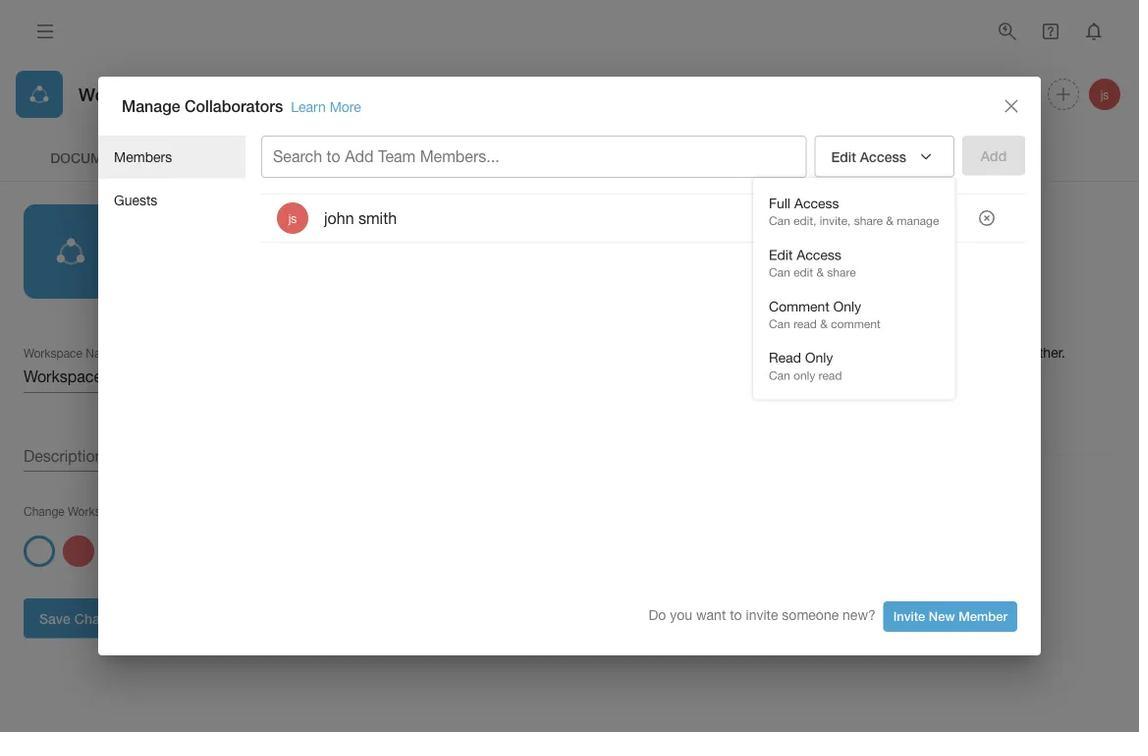 Task type: describe. For each thing, give the bounding box(es) containing it.
edit,
[[794, 214, 817, 228]]

do you want to invite someone new?
[[649, 607, 876, 623]]

edit for edit access can edit & share
[[769, 247, 793, 263]]

comment
[[831, 317, 881, 331]]

access for full access can edit, invite, share & manage
[[795, 195, 840, 211]]

invite
[[746, 607, 779, 623]]

to left work
[[962, 344, 974, 361]]

members
[[114, 149, 172, 165]]

& for access
[[817, 265, 825, 279]]

can for read only
[[769, 368, 791, 382]]

to left 'this'
[[849, 344, 862, 361]]

guests button
[[98, 179, 246, 221]]

read inside comment only can read & comment
[[794, 317, 818, 331]]

manage
[[897, 214, 940, 228]]

only for read only
[[806, 350, 834, 366]]

only
[[794, 368, 816, 382]]

you
[[670, 607, 693, 623]]

comment
[[769, 298, 830, 314]]

edit access button
[[815, 136, 955, 177]]

edit collaborators
[[687, 391, 802, 407]]

edit access can edit & share
[[769, 247, 857, 279]]

to right the want
[[730, 607, 743, 623]]

content library link
[[173, 134, 330, 181]]

Workspace Name text field
[[24, 362, 562, 393]]

manage for manage collaborators add or remove collaborators to this workspace to work together.
[[670, 317, 729, 336]]

new?
[[843, 607, 876, 623]]

remove
[[716, 344, 761, 361]]

want
[[697, 607, 727, 623]]

new
[[929, 609, 956, 624]]

& for only
[[821, 317, 828, 331]]

work
[[978, 344, 1008, 361]]

full access button
[[866, 203, 965, 234]]

changes
[[74, 610, 131, 626]]

js inside button
[[1101, 87, 1110, 101]]

can for full access
[[769, 214, 791, 228]]

manage collaborators add or remove collaborators to this workspace to work together.
[[670, 317, 1066, 361]]

together.
[[1012, 344, 1066, 361]]

team
[[378, 147, 416, 166]]

search
[[273, 147, 322, 166]]

john
[[324, 209, 354, 227]]

collaborators for manage collaborators learn more
[[185, 97, 283, 115]]

member
[[959, 609, 1008, 624]]

comment only can read & comment
[[769, 298, 881, 331]]

manage collaborators dialog
[[98, 77, 1042, 655]]

learn more link
[[291, 99, 361, 115]]

collaborators
[[765, 344, 845, 361]]

members button
[[98, 136, 246, 179]]

invite
[[894, 609, 926, 624]]

invite,
[[820, 214, 851, 228]]

access for edit access
[[861, 149, 907, 165]]

manage for manage collaborators learn more
[[122, 97, 180, 115]]

js inside manage collaborators dialog
[[289, 211, 297, 225]]

edit for edit access
[[832, 149, 857, 165]]

john smith
[[324, 209, 397, 227]]

workspace 1
[[79, 83, 185, 105]]

0 vertical spatial workspace
[[79, 83, 171, 105]]

access for edit access can edit & share
[[797, 247, 842, 263]]

full access
[[871, 211, 937, 226]]



Task type: locate. For each thing, give the bounding box(es) containing it.
access up full access can edit, invite, share & manage
[[861, 149, 907, 165]]

tab list containing documents
[[16, 134, 1124, 181]]

manage
[[122, 97, 180, 115], [670, 317, 729, 336]]

share
[[855, 214, 883, 228], [828, 265, 857, 279]]

only up comment
[[834, 298, 862, 314]]

1 vertical spatial &
[[817, 265, 825, 279]]

collaborators down comment at the top right of page
[[733, 317, 832, 336]]

workspace left icon
[[68, 504, 127, 518]]

change
[[24, 504, 65, 518]]

only up only
[[806, 350, 834, 366]]

& inside edit access can edit & share
[[817, 265, 825, 279]]

share inside edit access can edit & share
[[828, 265, 857, 279]]

library
[[257, 149, 315, 165]]

more
[[330, 99, 361, 115]]

add left team
[[345, 147, 374, 166]]

collaborators inside dialog
[[185, 97, 283, 115]]

1 vertical spatial only
[[806, 350, 834, 366]]

learn
[[291, 99, 326, 115]]

manage up or
[[670, 317, 729, 336]]

full for full access
[[871, 211, 891, 226]]

collaborators for manage collaborators add or remove collaborators to this workspace to work together.
[[733, 317, 832, 336]]

content library
[[188, 149, 315, 165]]

1 vertical spatial js
[[289, 211, 297, 225]]

access for full access
[[895, 211, 937, 226]]

2 vertical spatial collaborators
[[716, 391, 802, 407]]

this
[[865, 344, 887, 361]]

documents
[[50, 149, 138, 165]]

1 vertical spatial manage
[[670, 317, 729, 336]]

edit up comment at the top right of page
[[769, 247, 793, 263]]

& inside comment only can read & comment
[[821, 317, 828, 331]]

js button
[[1087, 76, 1124, 113]]

icon
[[130, 504, 153, 518]]

1 vertical spatial collaborators
[[733, 317, 832, 336]]

edit for edit collaborators
[[687, 391, 712, 407]]

only for comment only
[[834, 298, 862, 314]]

& right the edit
[[817, 265, 825, 279]]

0 vertical spatial share
[[855, 214, 883, 228]]

2 can from the top
[[769, 265, 791, 279]]

collaborators
[[185, 97, 283, 115], [733, 317, 832, 336], [716, 391, 802, 407]]

save changes button
[[24, 598, 147, 638]]

full up edit access can edit & share
[[769, 195, 791, 211]]

guests
[[114, 192, 158, 208]]

share right invite,
[[855, 214, 883, 228]]

read inside read only can only read
[[819, 368, 843, 382]]

to
[[327, 147, 341, 166], [849, 344, 862, 361], [962, 344, 974, 361], [730, 607, 743, 623]]

manage collaborators learn more
[[122, 97, 361, 115]]

invite new member
[[894, 609, 1008, 624]]

& inside full access can edit, invite, share & manage
[[887, 214, 894, 228]]

0 vertical spatial add
[[345, 147, 374, 166]]

read only can only read
[[769, 350, 843, 382]]

edit
[[794, 265, 814, 279]]

1 horizontal spatial manage
[[670, 317, 729, 336]]

4 can from the top
[[769, 368, 791, 382]]

access inside button
[[861, 149, 907, 165]]

edit down or
[[687, 391, 712, 407]]

2 horizontal spatial edit
[[832, 149, 857, 165]]

read down comment at the top right of page
[[794, 317, 818, 331]]

manage inside manage collaborators add or remove collaborators to this workspace to work together.
[[670, 317, 729, 336]]

0 horizontal spatial edit
[[687, 391, 712, 407]]

change workspace icon color
[[24, 504, 185, 518]]

full access can edit, invite, share & manage
[[769, 195, 940, 228]]

manage up the members
[[122, 97, 180, 115]]

tab list
[[16, 134, 1124, 181]]

save
[[39, 610, 71, 626]]

access up the edit
[[797, 247, 842, 263]]

1 vertical spatial share
[[828, 265, 857, 279]]

0 horizontal spatial read
[[794, 317, 818, 331]]

collaborators for edit collaborators
[[716, 391, 802, 407]]

0 vertical spatial read
[[794, 317, 818, 331]]

1 horizontal spatial edit
[[769, 247, 793, 263]]

1 horizontal spatial full
[[871, 211, 891, 226]]

3 can from the top
[[769, 317, 791, 331]]

collaborators inside manage collaborators add or remove collaborators to this workspace to work together.
[[733, 317, 832, 336]]

access up edit,
[[795, 195, 840, 211]]

full inside button
[[871, 211, 891, 226]]

0 vertical spatial collaborators
[[185, 97, 283, 115]]

collaborators inside button
[[716, 391, 802, 407]]

1 horizontal spatial add
[[670, 344, 695, 361]]

& down comment at the top right of page
[[821, 317, 828, 331]]

can left edit,
[[769, 214, 791, 228]]

full for full access can edit, invite, share & manage
[[769, 195, 791, 211]]

documents link
[[16, 134, 173, 181]]

access down edit access button
[[895, 211, 937, 226]]

full left manage
[[871, 211, 891, 226]]

add left or
[[670, 344, 695, 361]]

1 can from the top
[[769, 214, 791, 228]]

0 vertical spatial edit
[[832, 149, 857, 165]]

1 vertical spatial add
[[670, 344, 695, 361]]

save changes
[[39, 610, 131, 626]]

add
[[345, 147, 374, 166], [670, 344, 695, 361]]

access inside button
[[895, 211, 937, 226]]

or
[[699, 344, 712, 361]]

add for search
[[345, 147, 374, 166]]

smith
[[359, 209, 397, 227]]

access inside edit access can edit & share
[[797, 247, 842, 263]]

can left the edit
[[769, 265, 791, 279]]

share for edit access
[[828, 265, 857, 279]]

can inside read only can only read
[[769, 368, 791, 382]]

color
[[156, 504, 185, 518]]

js
[[1101, 87, 1110, 101], [289, 211, 297, 225]]

members...
[[420, 147, 500, 166]]

can for comment only
[[769, 317, 791, 331]]

share right the edit
[[828, 265, 857, 279]]

0 horizontal spatial manage
[[122, 97, 180, 115]]

full inside full access can edit, invite, share & manage
[[769, 195, 791, 211]]

read
[[769, 350, 802, 366]]

can down read
[[769, 368, 791, 382]]

0 vertical spatial manage
[[122, 97, 180, 115]]

0 horizontal spatial full
[[769, 195, 791, 211]]

bookmark image
[[196, 83, 220, 106]]

workspace
[[79, 83, 171, 105], [68, 504, 127, 518]]

only inside comment only can read & comment
[[834, 298, 862, 314]]

access inside full access can edit, invite, share & manage
[[795, 195, 840, 211]]

search to add team members...
[[273, 147, 500, 166]]

access
[[861, 149, 907, 165], [795, 195, 840, 211], [895, 211, 937, 226], [797, 247, 842, 263]]

0 horizontal spatial js
[[289, 211, 297, 225]]

1
[[176, 83, 185, 105]]

can for edit access
[[769, 265, 791, 279]]

collaborators down read
[[716, 391, 802, 407]]

only inside read only can only read
[[806, 350, 834, 366]]

can down comment at the top right of page
[[769, 317, 791, 331]]

to right search
[[327, 147, 341, 166]]

add inside manage collaborators dialog
[[345, 147, 374, 166]]

1 vertical spatial workspace
[[68, 504, 127, 518]]

someone
[[783, 607, 839, 623]]

can
[[769, 214, 791, 228], [769, 265, 791, 279], [769, 317, 791, 331], [769, 368, 791, 382]]

content
[[188, 149, 253, 165]]

edit
[[832, 149, 857, 165], [769, 247, 793, 263], [687, 391, 712, 407]]

manage inside dialog
[[122, 97, 180, 115]]

insights
[[377, 149, 441, 165]]

edit inside edit access can edit & share
[[769, 247, 793, 263]]

full
[[769, 195, 791, 211], [871, 211, 891, 226]]

1 horizontal spatial js
[[1101, 87, 1110, 101]]

can inside full access can edit, invite, share & manage
[[769, 214, 791, 228]]

add for manage
[[670, 344, 695, 361]]

collaborators up content
[[185, 97, 283, 115]]

workspace left 1
[[79, 83, 171, 105]]

only
[[834, 298, 862, 314], [806, 350, 834, 366]]

insights link
[[330, 134, 487, 181]]

2 vertical spatial edit
[[687, 391, 712, 407]]

1 vertical spatial edit
[[769, 247, 793, 263]]

1 vertical spatial read
[[819, 368, 843, 382]]

1 horizontal spatial read
[[819, 368, 843, 382]]

can inside comment only can read & comment
[[769, 317, 791, 331]]

edit collaborators button
[[670, 378, 819, 420]]

workspace
[[891, 344, 958, 361]]

Workspace Description text field
[[24, 440, 562, 472]]

can inside edit access can edit & share
[[769, 265, 791, 279]]

add inside manage collaborators add or remove collaborators to this workspace to work together.
[[670, 344, 695, 361]]

0 vertical spatial &
[[887, 214, 894, 228]]

0 vertical spatial only
[[834, 298, 862, 314]]

read right only
[[819, 368, 843, 382]]

0 horizontal spatial add
[[345, 147, 374, 166]]

share for full access
[[855, 214, 883, 228]]

edit up full access can edit, invite, share & manage
[[832, 149, 857, 165]]

0 vertical spatial js
[[1101, 87, 1110, 101]]

do
[[649, 607, 667, 623]]

edit access
[[832, 149, 907, 165]]

2 vertical spatial &
[[821, 317, 828, 331]]

& left manage
[[887, 214, 894, 228]]

read
[[794, 317, 818, 331], [819, 368, 843, 382]]

share inside full access can edit, invite, share & manage
[[855, 214, 883, 228]]

&
[[887, 214, 894, 228], [817, 265, 825, 279], [821, 317, 828, 331]]



Task type: vqa. For each thing, say whether or not it's contained in the screenshot.
project.
no



